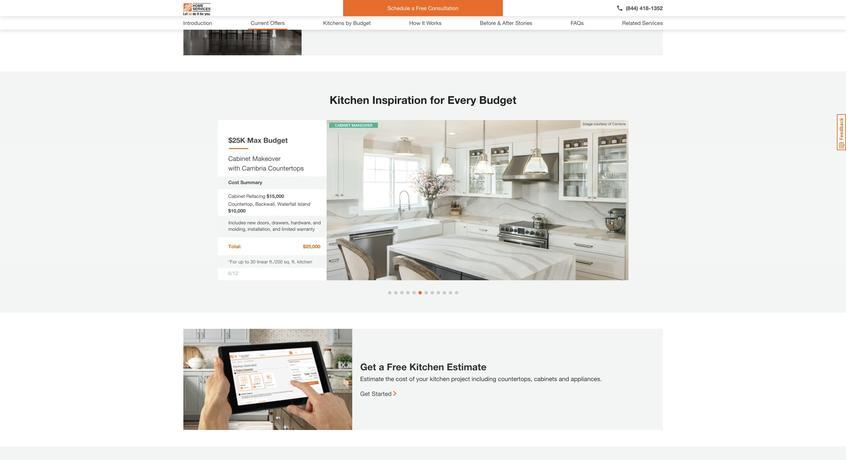 Task type: locate. For each thing, give the bounding box(es) containing it.
1 vertical spatial a
[[379, 362, 384, 373]]

kitchens by budget
[[323, 20, 371, 26]]

0 vertical spatial budget
[[353, 20, 371, 26]]

1352
[[651, 5, 663, 11]]

a up "started"
[[379, 362, 384, 373]]

a
[[412, 5, 415, 11], [379, 362, 384, 373]]

kitchen
[[330, 94, 369, 106], [409, 362, 444, 373]]

get up get started
[[360, 362, 376, 373]]

estimate up project
[[447, 362, 487, 373]]

of
[[409, 376, 415, 383]]

estimate
[[447, 362, 487, 373], [360, 376, 384, 383]]

more details
[[310, 15, 344, 23]]

0 vertical spatial get
[[360, 362, 376, 373]]

a right schedule
[[412, 5, 415, 11]]

1 horizontal spatial kitchen
[[409, 362, 444, 373]]

free for consultation
[[416, 5, 427, 11]]

free
[[416, 5, 427, 11], [387, 362, 407, 373]]

now through 12/10.
[[310, 0, 364, 8]]

0 horizontal spatial kitchen
[[330, 94, 369, 106]]

0 vertical spatial kitchen
[[330, 94, 369, 106]]

related
[[622, 20, 641, 26]]

started
[[372, 390, 392, 398]]

1 vertical spatial free
[[387, 362, 407, 373]]

appliances.
[[571, 376, 602, 383]]

estimate up get started
[[360, 376, 384, 383]]

0 horizontal spatial a
[[379, 362, 384, 373]]

1 vertical spatial estimate
[[360, 376, 384, 383]]

by
[[346, 20, 352, 26]]

more details link
[[310, 15, 344, 23]]

(844)
[[626, 5, 638, 11]]

a inside button
[[412, 5, 415, 11]]

1 vertical spatial get
[[360, 390, 370, 398]]

12/10.
[[346, 0, 364, 8]]

0 vertical spatial a
[[412, 5, 415, 11]]

0 vertical spatial estimate
[[447, 362, 487, 373]]

0 vertical spatial free
[[416, 5, 427, 11]]

free up cost
[[387, 362, 407, 373]]

0 horizontal spatial free
[[387, 362, 407, 373]]

1 horizontal spatial a
[[412, 5, 415, 11]]

1 horizontal spatial free
[[416, 5, 427, 11]]

schedule
[[387, 5, 410, 11]]

including
[[472, 376, 496, 383]]

1 vertical spatial budget
[[479, 94, 516, 106]]

project
[[451, 376, 470, 383]]

current
[[251, 20, 269, 26]]

1 horizontal spatial budget
[[479, 94, 516, 106]]

your
[[416, 376, 428, 383]]

how
[[409, 20, 420, 26]]

related services
[[622, 20, 663, 26]]

get
[[360, 362, 376, 373], [360, 390, 370, 398]]

get started link
[[360, 390, 396, 398]]

free up it
[[416, 5, 427, 11]]

free for kitchen
[[387, 362, 407, 373]]

1 get from the top
[[360, 362, 376, 373]]

schedule a free consultation
[[387, 5, 459, 11]]

a for schedule
[[412, 5, 415, 11]]

how it works
[[409, 20, 442, 26]]

(844) 418-1352 link
[[617, 4, 663, 12]]

faqs
[[571, 20, 584, 26]]

now
[[310, 0, 322, 8]]

2 get from the top
[[360, 390, 370, 398]]

it
[[422, 20, 425, 26]]

budget
[[353, 20, 371, 26], [479, 94, 516, 106]]

a shining modern kitchen featuring grey cabinets and classic decor; orange cabinet icon image
[[183, 0, 301, 55]]

through
[[324, 0, 345, 8]]

kitchen
[[430, 376, 450, 383]]

free inside button
[[416, 5, 427, 11]]

kitchen inspiration for every budget
[[330, 94, 516, 106]]

(844) 418-1352
[[626, 5, 663, 11]]

get left "started"
[[360, 390, 370, 398]]

get started
[[360, 390, 392, 398]]

1 horizontal spatial estimate
[[447, 362, 487, 373]]

stories
[[515, 20, 532, 26]]



Task type: describe. For each thing, give the bounding box(es) containing it.
introduction
[[183, 20, 212, 26]]

offers
[[270, 20, 285, 26]]

after
[[502, 20, 514, 26]]

a for get
[[379, 362, 384, 373]]

every
[[448, 94, 476, 106]]

schedule a free consultation button
[[343, 0, 503, 16]]

current offers
[[251, 20, 285, 26]]

get for get a free kitchen estimate
[[360, 362, 376, 373]]

get for get started
[[360, 390, 370, 398]]

do it for you logo image
[[183, 0, 210, 19]]

more
[[310, 15, 324, 23]]

services
[[642, 20, 663, 26]]

&
[[497, 20, 501, 26]]

0 horizontal spatial budget
[[353, 20, 371, 26]]

20k max budget cabinet desktop gray image
[[218, 120, 628, 281]]

the
[[386, 376, 394, 383]]

works
[[426, 20, 442, 26]]

feedback link image
[[837, 114, 846, 151]]

countertops,
[[498, 376, 532, 383]]

get a free kitchen estimate
[[360, 362, 487, 373]]

418-
[[640, 5, 651, 11]]

consultation
[[428, 5, 459, 11]]

estimate the cost of your kitchen project including countertops, cabinets and appliances.
[[360, 376, 602, 383]]

for
[[430, 94, 445, 106]]

before
[[480, 20, 496, 26]]

inspiration
[[372, 94, 427, 106]]

0 horizontal spatial estimate
[[360, 376, 384, 383]]

1 vertical spatial kitchen
[[409, 362, 444, 373]]

cabinets
[[534, 376, 557, 383]]

kitchens
[[323, 20, 344, 26]]

kitchen estimator banner images; orange kitchen icon image
[[183, 329, 352, 431]]

details
[[325, 15, 344, 23]]

before & after stories
[[480, 20, 532, 26]]

cost
[[396, 376, 408, 383]]

and
[[559, 376, 569, 383]]



Task type: vqa. For each thing, say whether or not it's contained in the screenshot.
INSIDE
no



